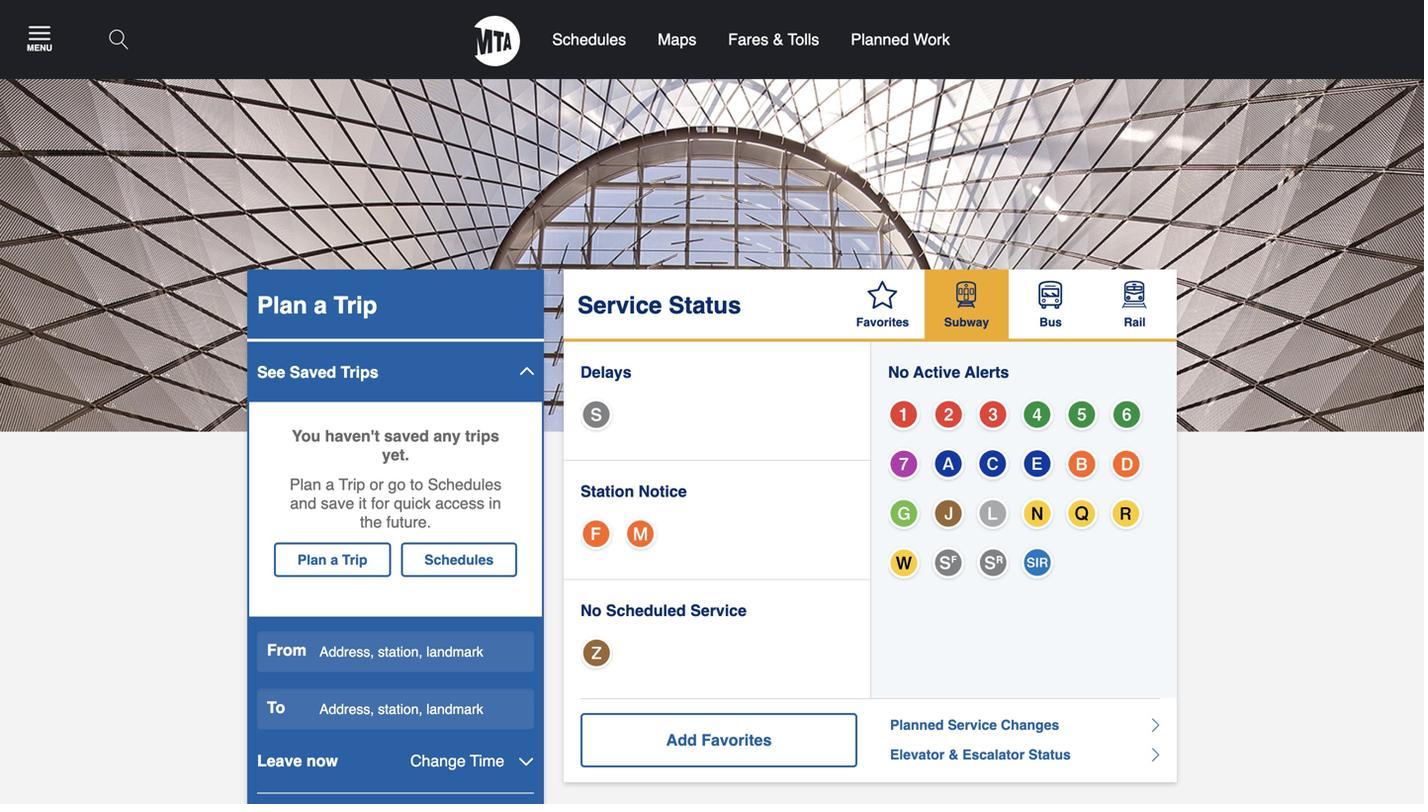 Task type: locate. For each thing, give the bounding box(es) containing it.
2 vertical spatial a
[[331, 552, 338, 568]]

navigation
[[0, 0, 1425, 432]]

1 vertical spatial service
[[691, 601, 747, 620]]

a up see saved trips
[[314, 292, 327, 319]]

trip inside "plan a trip or go to schedules and save it for quick access in the         future."
[[339, 475, 365, 493]]

fares & tolls link
[[713, 0, 835, 79]]

navigation containing schedules
[[0, 0, 1425, 432]]

plan up see
[[257, 292, 307, 319]]

list
[[888, 396, 1160, 593], [581, 515, 854, 564]]

1 horizontal spatial list
[[888, 396, 1160, 593]]

tab list
[[841, 269, 1177, 339]]

& right elevator
[[949, 747, 959, 763]]

1 vertical spatial schedules link
[[401, 542, 517, 577]]

schedules link
[[537, 0, 642, 79], [401, 542, 517, 577]]

elevator & escalator status
[[890, 747, 1071, 763]]

line fs element
[[933, 547, 965, 579]]

1 vertical spatial plan
[[290, 475, 321, 493]]

1 vertical spatial planned
[[890, 717, 944, 733]]

line 2 element
[[933, 399, 965, 430]]

0 horizontal spatial &
[[773, 30, 784, 48]]

bus link
[[1009, 269, 1093, 339]]

no
[[888, 363, 909, 381], [581, 601, 602, 620]]

line a element
[[933, 448, 965, 480]]

schedules down "access"
[[425, 552, 494, 568]]

trip up trips
[[334, 292, 377, 319]]

rail link
[[1093, 269, 1177, 339]]

service right scheduled
[[691, 601, 747, 620]]

tolls
[[788, 30, 820, 48]]

1 vertical spatial plan a trip
[[298, 552, 368, 568]]

line l element
[[977, 497, 1009, 529]]

line j element
[[933, 497, 965, 529]]

0 horizontal spatial list
[[581, 515, 854, 564]]

line d element
[[1111, 448, 1143, 480]]

schedules left the maps
[[552, 30, 626, 48]]

service
[[578, 292, 662, 319], [691, 601, 747, 620], [948, 717, 997, 733]]

region
[[249, 339, 542, 804]]

schedules inside schedules button
[[425, 552, 494, 568]]

2 vertical spatial schedules
[[425, 552, 494, 568]]

you haven't saved any trips yet.
[[292, 427, 500, 464]]

plan a trip button
[[274, 542, 391, 577]]

subway
[[945, 315, 989, 329]]

& left tolls
[[773, 30, 784, 48]]

1 horizontal spatial schedules link
[[537, 0, 642, 79]]

service up elevator & escalator status
[[948, 717, 997, 733]]

subway link
[[925, 269, 1009, 339]]

trip down the
[[342, 552, 368, 568]]

no up the line z element
[[581, 601, 602, 620]]

1 vertical spatial a
[[326, 475, 335, 493]]

alerts
[[965, 363, 1010, 381]]

favorites right add at bottom
[[702, 731, 772, 749]]

planned service changes link
[[890, 713, 1160, 743]]

escalator
[[963, 747, 1025, 763]]

no left active
[[888, 363, 909, 381]]

a inside button
[[331, 552, 338, 568]]

for
[[371, 494, 390, 512]]

favorites
[[857, 315, 909, 329], [702, 731, 772, 749]]

plan a trip
[[257, 292, 377, 319], [298, 552, 368, 568]]

2 vertical spatial service
[[948, 717, 997, 733]]

region containing see saved trips
[[249, 339, 542, 804]]

plan
[[257, 292, 307, 319], [290, 475, 321, 493], [298, 552, 327, 568]]

status down changes
[[1029, 747, 1071, 763]]

tab list containing favorites
[[841, 269, 1177, 339]]

and
[[290, 494, 317, 512]]

1 vertical spatial &
[[949, 747, 959, 763]]

add
[[666, 731, 697, 749]]

favorites up no active alerts
[[857, 315, 909, 329]]

add favorites
[[666, 731, 772, 749]]

planned for planned service changes
[[890, 717, 944, 733]]

planned
[[851, 30, 909, 48], [890, 717, 944, 733]]

elevator & escalator status link
[[890, 743, 1160, 767]]

plan a trip or go to schedules and save it for quick access in the         future.
[[290, 475, 502, 531]]

time
[[470, 752, 505, 770]]

schedules link down "access"
[[401, 542, 517, 577]]

change
[[410, 752, 466, 770]]

planned up elevator
[[890, 717, 944, 733]]

line r element
[[1111, 497, 1143, 529]]

planned inside the planned service changes link
[[890, 717, 944, 733]]

list for no active alerts
[[888, 396, 1160, 593]]

trip up it
[[339, 475, 365, 493]]

& for tolls
[[773, 30, 784, 48]]

status up "delays" heading
[[669, 292, 741, 319]]

line g element
[[888, 497, 920, 529]]

mta image
[[474, 16, 521, 66]]

a up save
[[326, 475, 335, 493]]

add favorites button
[[581, 713, 858, 768]]

planned inside the planned work link
[[851, 30, 909, 48]]

trip
[[334, 292, 377, 319], [339, 475, 365, 493], [342, 552, 368, 568]]

service up the delays
[[578, 292, 662, 319]]

schedules link left the maps
[[537, 0, 642, 79]]

no active alerts heading
[[888, 363, 1160, 381]]

save
[[321, 494, 354, 512]]

1 vertical spatial favorites
[[702, 731, 772, 749]]

0 vertical spatial planned
[[851, 30, 909, 48]]

trip inside button
[[342, 552, 368, 568]]

1 horizontal spatial service
[[691, 601, 747, 620]]

schedules button
[[401, 542, 517, 577]]

0 vertical spatial status
[[669, 292, 741, 319]]

no for no scheduled service
[[581, 601, 602, 620]]

schedules inside navigation
[[552, 30, 626, 48]]

elevator
[[890, 747, 945, 763]]

work
[[914, 30, 950, 48]]

go
[[388, 475, 406, 493]]

0 horizontal spatial status
[[669, 292, 741, 319]]

future.
[[386, 513, 431, 531]]

schedules for top schedules link
[[552, 30, 626, 48]]

line 1 element
[[888, 399, 920, 430]]

plan a trip up see saved trips
[[257, 292, 377, 319]]

to
[[410, 475, 423, 493]]

schedules
[[552, 30, 626, 48], [428, 475, 502, 493], [425, 552, 494, 568]]

1 horizontal spatial status
[[1029, 747, 1071, 763]]

saved
[[384, 427, 429, 445]]

list for station notice
[[581, 515, 854, 564]]

planned left work
[[851, 30, 909, 48]]

saved
[[290, 363, 336, 381]]

haven't
[[325, 427, 380, 445]]

1 vertical spatial trip
[[339, 475, 365, 493]]

0 vertical spatial schedules
[[552, 30, 626, 48]]

0 vertical spatial &
[[773, 30, 784, 48]]

plan a trip inside button
[[298, 552, 368, 568]]

2 vertical spatial trip
[[342, 552, 368, 568]]

line m element
[[625, 518, 657, 549]]

To search field
[[257, 689, 534, 729]]

plan down and
[[298, 552, 327, 568]]

schedules up "access"
[[428, 475, 502, 493]]

0 vertical spatial service
[[578, 292, 662, 319]]

2 vertical spatial plan
[[298, 552, 327, 568]]

a
[[314, 292, 327, 319], [326, 475, 335, 493], [331, 552, 338, 568]]

change time
[[410, 752, 505, 770]]

0 vertical spatial schedules link
[[537, 0, 642, 79]]

0 vertical spatial a
[[314, 292, 327, 319]]

planned for planned work
[[851, 30, 909, 48]]

no scheduled service heading
[[581, 601, 854, 620]]

0 horizontal spatial favorites
[[702, 731, 772, 749]]

plan a trip down the
[[298, 552, 368, 568]]

0 vertical spatial favorites
[[857, 315, 909, 329]]

a down save
[[331, 552, 338, 568]]

maps
[[658, 30, 697, 48]]

1 vertical spatial no
[[581, 601, 602, 620]]

plan up and
[[290, 475, 321, 493]]

status
[[669, 292, 741, 319], [1029, 747, 1071, 763]]

rail
[[1124, 315, 1146, 329]]

trips
[[465, 427, 500, 445]]

0 horizontal spatial no
[[581, 601, 602, 620]]

plan inside plan a trip button
[[298, 552, 327, 568]]

line gs element
[[581, 399, 612, 430]]

leave
[[257, 752, 302, 770]]

1 horizontal spatial &
[[949, 747, 959, 763]]

see saved trips
[[257, 363, 379, 381]]

0 horizontal spatial service
[[578, 292, 662, 319]]

maps link
[[642, 0, 713, 79]]

1 horizontal spatial no
[[888, 363, 909, 381]]

0 vertical spatial no
[[888, 363, 909, 381]]

&
[[773, 30, 784, 48], [949, 747, 959, 763]]

1 vertical spatial schedules
[[428, 475, 502, 493]]

see
[[257, 363, 285, 381]]

line e element
[[1022, 448, 1054, 480]]



Task type: describe. For each thing, give the bounding box(es) containing it.
favorites inside button
[[702, 731, 772, 749]]

notice
[[639, 482, 687, 500]]

& for escalator
[[949, 747, 959, 763]]

plan inside "plan a trip or go to schedules and save it for quick access in the         future."
[[290, 475, 321, 493]]

menu
[[27, 43, 52, 53]]

planned service changes
[[890, 717, 1060, 733]]

line n element
[[1022, 497, 1054, 529]]

0 vertical spatial trip
[[334, 292, 377, 319]]

you
[[292, 427, 321, 445]]

a inside "plan a trip or go to schedules and save it for quick access in the         future."
[[326, 475, 335, 493]]

changes
[[1001, 717, 1060, 733]]

service status
[[578, 292, 741, 319]]

line 7 element
[[888, 448, 920, 480]]

fares & tolls
[[728, 30, 820, 48]]

yet.
[[382, 445, 409, 464]]

trips
[[341, 363, 379, 381]]

line 6 element
[[1111, 399, 1143, 430]]

line 5 element
[[1066, 399, 1098, 430]]

leave now
[[257, 752, 338, 770]]

line f element
[[581, 518, 612, 549]]

see saved trips button
[[257, 339, 534, 384]]

no for no active alerts
[[888, 363, 909, 381]]

access
[[435, 494, 485, 512]]

0 horizontal spatial schedules link
[[401, 542, 517, 577]]

station notice
[[581, 482, 687, 500]]

1 vertical spatial status
[[1029, 747, 1071, 763]]

From search field
[[257, 631, 534, 672]]

1 horizontal spatial favorites
[[857, 315, 909, 329]]

delays
[[581, 363, 632, 381]]

delays heading
[[581, 363, 854, 381]]

planned work
[[851, 30, 950, 48]]

now
[[307, 752, 338, 770]]

line h element
[[977, 547, 1009, 579]]

schedules inside "plan a trip or go to schedules and save it for quick access in the         future."
[[428, 475, 502, 493]]

scheduled
[[606, 601, 686, 620]]

the
[[360, 513, 382, 531]]

line z element
[[581, 637, 612, 669]]

0 vertical spatial plan
[[257, 292, 307, 319]]

from
[[267, 641, 307, 659]]

fares
[[728, 30, 769, 48]]

it
[[359, 494, 367, 512]]

line si element
[[1022, 547, 1054, 579]]

active
[[914, 363, 961, 381]]

favorites link
[[841, 269, 925, 339]]

to
[[267, 698, 285, 717]]

no active alerts
[[888, 363, 1010, 381]]

search image
[[109, 30, 128, 49]]

line 3 element
[[977, 399, 1009, 430]]

any
[[434, 427, 461, 445]]

schedules for schedules button
[[425, 552, 494, 568]]

line 4 element
[[1022, 399, 1054, 430]]

bus
[[1040, 315, 1062, 329]]

line w element
[[888, 547, 920, 579]]

station
[[581, 482, 634, 500]]

line q element
[[1066, 497, 1098, 529]]

line b element
[[1066, 448, 1098, 480]]

no scheduled service
[[581, 601, 747, 620]]

in
[[489, 494, 501, 512]]

or
[[370, 475, 384, 493]]

station notice heading
[[581, 482, 854, 500]]

0 vertical spatial plan a trip
[[257, 292, 377, 319]]

2 horizontal spatial service
[[948, 717, 997, 733]]

planned work link
[[835, 0, 966, 79]]

line c element
[[977, 448, 1009, 480]]

quick
[[394, 494, 431, 512]]



Task type: vqa. For each thing, say whether or not it's contained in the screenshot.
service status
yes



